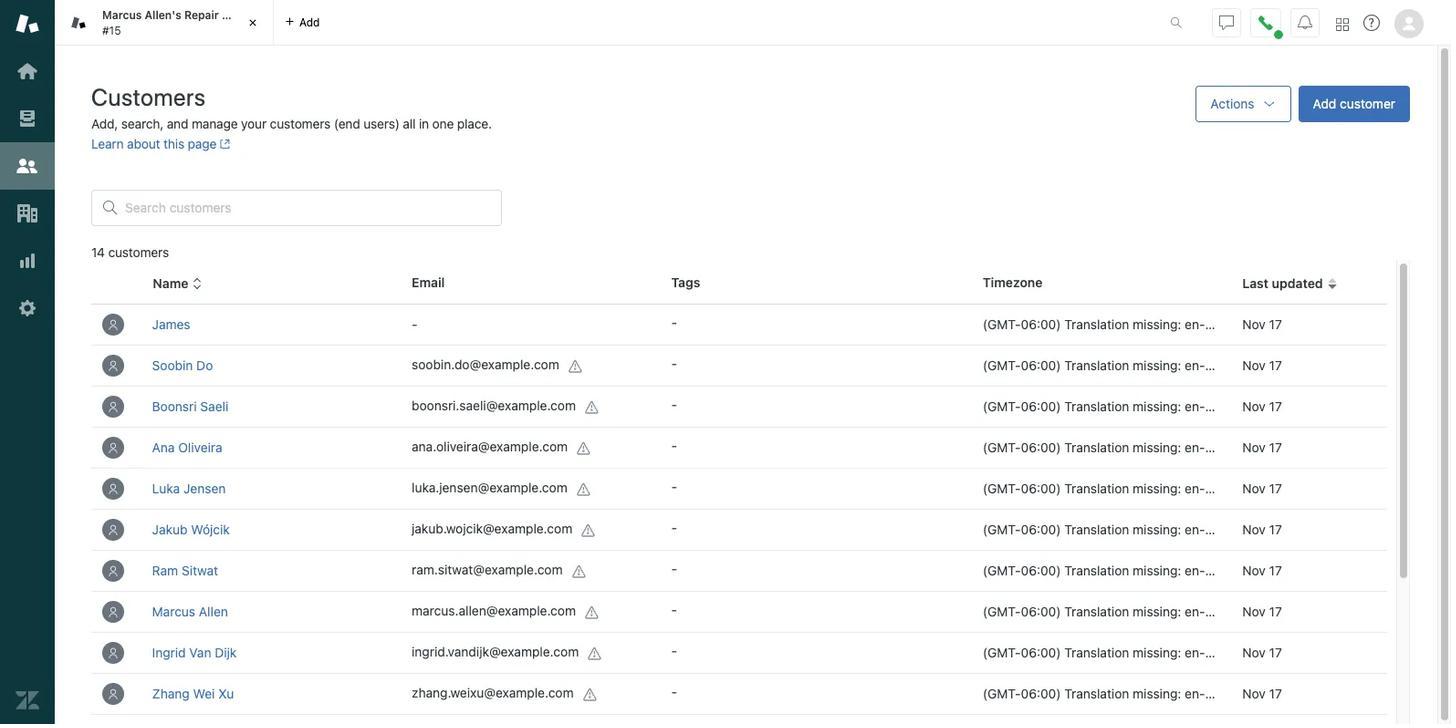 Task type: locate. For each thing, give the bounding box(es) containing it.
9 nov 17 from the top
[[1243, 645, 1282, 661]]

9 17 from the top
[[1269, 645, 1282, 661]]

oliveira
[[178, 440, 222, 455]]

boonsri.saeli@example.com
[[412, 398, 576, 414]]

unverified email image for ram.sitwat@example.com
[[572, 565, 586, 579]]

17 for luka.jensen@example.com
[[1269, 481, 1282, 497]]

(opens in a new tab) image
[[217, 139, 231, 150]]

8 1.txt.timezone.america_chicago from the top
[[1240, 604, 1426, 620]]

1 1.txt.timezone.america_chicago from the top
[[1240, 317, 1426, 332]]

3 (gmt- from the top
[[983, 399, 1021, 414]]

translation for zhang.weixu@example.com
[[1065, 686, 1129, 702]]

5 (gmt-06:00) translation missing: en-us-x-1.txt.timezone.america_chicago from the top
[[983, 481, 1426, 497]]

nov for ana.oliveira@example.com
[[1243, 440, 1266, 455]]

1.txt.timezone.america_chicago for ana.oliveira@example.com
[[1240, 440, 1426, 455]]

10 translation from the top
[[1065, 686, 1129, 702]]

nov 17
[[1243, 317, 1282, 332], [1243, 358, 1282, 373], [1243, 399, 1282, 414], [1243, 440, 1282, 455], [1243, 481, 1282, 497], [1243, 522, 1282, 538], [1243, 563, 1282, 579], [1243, 604, 1282, 620], [1243, 645, 1282, 661], [1243, 686, 1282, 702]]

17 for marcus.allen@example.com
[[1269, 604, 1282, 620]]

4 1.txt.timezone.america_chicago from the top
[[1240, 440, 1426, 455]]

6 17 from the top
[[1269, 522, 1282, 538]]

1 vertical spatial marcus
[[152, 604, 195, 620]]

nov
[[1243, 317, 1266, 332], [1243, 358, 1266, 373], [1243, 399, 1266, 414], [1243, 440, 1266, 455], [1243, 481, 1266, 497], [1243, 522, 1266, 538], [1243, 563, 1266, 579], [1243, 604, 1266, 620], [1243, 645, 1266, 661], [1243, 686, 1266, 702]]

1 horizontal spatial customers
[[270, 116, 331, 131]]

nov for jakub.wojcik@example.com
[[1243, 522, 1266, 538]]

1 nov from the top
[[1243, 317, 1266, 332]]

boonsri saeli
[[152, 399, 228, 414]]

us-
[[1205, 317, 1228, 332], [1205, 358, 1228, 373], [1205, 399, 1228, 414], [1205, 440, 1228, 455], [1205, 481, 1228, 497], [1205, 522, 1228, 538], [1205, 563, 1228, 579], [1205, 604, 1228, 620], [1205, 645, 1228, 661], [1205, 686, 1228, 702]]

boonsri
[[152, 399, 197, 414]]

1 x- from the top
[[1228, 317, 1240, 332]]

10 x- from the top
[[1228, 686, 1240, 702]]

8 translation from the top
[[1065, 604, 1129, 620]]

4 us- from the top
[[1205, 440, 1228, 455]]

2 en- from the top
[[1185, 358, 1205, 373]]

name
[[152, 276, 188, 291]]

17 for soobin.do@example.com
[[1269, 358, 1282, 373]]

us- for zhang.weixu@example.com
[[1205, 686, 1228, 702]]

06:00) for ana.oliveira@example.com
[[1021, 440, 1061, 455]]

5 1.txt.timezone.america_chicago from the top
[[1240, 481, 1426, 497]]

nov 17 for marcus.allen@example.com
[[1243, 604, 1282, 620]]

7 nov from the top
[[1243, 563, 1266, 579]]

2 (gmt- from the top
[[983, 358, 1021, 373]]

en- for soobin.do@example.com
[[1185, 358, 1205, 373]]

1.txt.timezone.america_chicago
[[1240, 317, 1426, 332], [1240, 358, 1426, 373], [1240, 399, 1426, 414], [1240, 440, 1426, 455], [1240, 481, 1426, 497], [1240, 522, 1426, 538], [1240, 563, 1426, 579], [1240, 604, 1426, 620], [1240, 645, 1426, 661], [1240, 686, 1426, 702]]

8 (gmt- from the top
[[983, 604, 1021, 620]]

10 1.txt.timezone.america_chicago from the top
[[1240, 686, 1426, 702]]

nov for marcus.allen@example.com
[[1243, 604, 1266, 620]]

06:00)
[[1021, 317, 1061, 332], [1021, 358, 1061, 373], [1021, 399, 1061, 414], [1021, 440, 1061, 455], [1021, 481, 1061, 497], [1021, 522, 1061, 538], [1021, 563, 1061, 579], [1021, 604, 1061, 620], [1021, 645, 1061, 661], [1021, 686, 1061, 702]]

8 missing: from the top
[[1133, 604, 1181, 620]]

4 en- from the top
[[1185, 440, 1205, 455]]

6 translation from the top
[[1065, 522, 1129, 538]]

missing: for ram.sitwat@example.com
[[1133, 563, 1181, 579]]

1 translation from the top
[[1065, 317, 1129, 332]]

add
[[1313, 96, 1337, 111]]

1.txt.timezone.america_chicago for jakub.wojcik@example.com
[[1240, 522, 1426, 538]]

missing: for ana.oliveira@example.com
[[1133, 440, 1181, 455]]

06:00) for boonsri.saeli@example.com
[[1021, 399, 1061, 414]]

learn
[[91, 136, 124, 152]]

10 nov 17 from the top
[[1243, 686, 1282, 702]]

5 nov from the top
[[1243, 481, 1266, 497]]

17 for jakub.wojcik@example.com
[[1269, 522, 1282, 538]]

customers
[[270, 116, 331, 131], [108, 245, 169, 260]]

6 missing: from the top
[[1133, 522, 1181, 538]]

get help image
[[1364, 15, 1380, 31]]

7 us- from the top
[[1205, 563, 1228, 579]]

0 vertical spatial marcus
[[102, 8, 142, 22]]

james
[[152, 317, 190, 332]]

tab
[[55, 0, 274, 46]]

6 x- from the top
[[1228, 522, 1240, 538]]

xu
[[218, 686, 234, 702]]

james link
[[152, 317, 190, 332]]

x- for ana.oliveira@example.com
[[1228, 440, 1240, 455]]

06:00) for zhang.weixu@example.com
[[1021, 686, 1061, 702]]

unverified email image for soobin.do@example.com
[[569, 359, 583, 374]]

3 nov from the top
[[1243, 399, 1266, 414]]

9 (gmt- from the top
[[983, 645, 1021, 661]]

7 en- from the top
[[1185, 563, 1205, 579]]

7 nov 17 from the top
[[1243, 563, 1282, 579]]

en-
[[1185, 317, 1205, 332], [1185, 358, 1205, 373], [1185, 399, 1205, 414], [1185, 440, 1205, 455], [1185, 481, 1205, 497], [1185, 522, 1205, 538], [1185, 563, 1205, 579], [1185, 604, 1205, 620], [1185, 645, 1205, 661], [1185, 686, 1205, 702]]

5 nov 17 from the top
[[1243, 481, 1282, 497]]

customers right the your
[[270, 116, 331, 131]]

3 translation from the top
[[1065, 399, 1129, 414]]

4 (gmt- from the top
[[983, 440, 1021, 455]]

10 17 from the top
[[1269, 686, 1282, 702]]

nov 17 for ingrid.vandijk@example.com
[[1243, 645, 1282, 661]]

5 17 from the top
[[1269, 481, 1282, 497]]

4 (gmt-06:00) translation missing: en-us-x-1.txt.timezone.america_chicago from the top
[[983, 440, 1426, 455]]

marcus allen's repair ticket #15
[[102, 8, 255, 37]]

unverified email image
[[569, 359, 583, 374], [582, 524, 596, 538], [572, 565, 586, 579], [585, 606, 600, 620], [583, 688, 597, 702]]

4 missing: from the top
[[1133, 440, 1181, 455]]

(gmt- for jakub.wojcik@example.com
[[983, 522, 1021, 538]]

us- for ana.oliveira@example.com
[[1205, 440, 1228, 455]]

us- for ram.sitwat@example.com
[[1205, 563, 1228, 579]]

8 x- from the top
[[1228, 604, 1240, 620]]

1 (gmt- from the top
[[983, 317, 1021, 332]]

9 translation from the top
[[1065, 645, 1129, 661]]

0 horizontal spatial customers
[[108, 245, 169, 260]]

9 06:00) from the top
[[1021, 645, 1061, 661]]

6 us- from the top
[[1205, 522, 1228, 538]]

x-
[[1228, 317, 1240, 332], [1228, 358, 1240, 373], [1228, 399, 1240, 414], [1228, 440, 1240, 455], [1228, 481, 1240, 497], [1228, 522, 1240, 538], [1228, 563, 1240, 579], [1228, 604, 1240, 620], [1228, 645, 1240, 661], [1228, 686, 1240, 702]]

views image
[[16, 107, 39, 131]]

7 1.txt.timezone.america_chicago from the top
[[1240, 563, 1426, 579]]

soobin do link
[[152, 358, 213, 373]]

9 x- from the top
[[1228, 645, 1240, 661]]

10 us- from the top
[[1205, 686, 1228, 702]]

7 missing: from the top
[[1133, 563, 1181, 579]]

3 en- from the top
[[1185, 399, 1205, 414]]

8 17 from the top
[[1269, 604, 1282, 620]]

boonsri saeli link
[[152, 399, 228, 414]]

2 us- from the top
[[1205, 358, 1228, 373]]

translation for boonsri.saeli@example.com
[[1065, 399, 1129, 414]]

1.txt.timezone.america_chicago for soobin.do@example.com
[[1240, 358, 1426, 373]]

3 x- from the top
[[1228, 399, 1240, 414]]

missing: for jakub.wojcik@example.com
[[1133, 522, 1181, 538]]

8 06:00) from the top
[[1021, 604, 1061, 620]]

- for ram.sitwat@example.com
[[671, 561, 677, 577]]

your
[[241, 116, 267, 131]]

luka.jensen@example.com
[[412, 480, 568, 496]]

add,
[[91, 116, 118, 131]]

page
[[188, 136, 217, 152]]

3 1.txt.timezone.america_chicago from the top
[[1240, 399, 1426, 414]]

4 translation from the top
[[1065, 440, 1129, 455]]

17
[[1269, 317, 1282, 332], [1269, 358, 1282, 373], [1269, 399, 1282, 414], [1269, 440, 1282, 455], [1269, 481, 1282, 497], [1269, 522, 1282, 538], [1269, 563, 1282, 579], [1269, 604, 1282, 620], [1269, 645, 1282, 661], [1269, 686, 1282, 702]]

reporting image
[[16, 249, 39, 273]]

6 nov 17 from the top
[[1243, 522, 1282, 538]]

0 horizontal spatial marcus
[[102, 8, 142, 22]]

updated
[[1272, 276, 1323, 291]]

10 (gmt- from the top
[[983, 686, 1021, 702]]

17 for boonsri.saeli@example.com
[[1269, 399, 1282, 414]]

1 vertical spatial customers
[[108, 245, 169, 260]]

en- for ram.sitwat@example.com
[[1185, 563, 1205, 579]]

3 17 from the top
[[1269, 399, 1282, 414]]

3 06:00) from the top
[[1021, 399, 1061, 414]]

9 1.txt.timezone.america_chicago from the top
[[1240, 645, 1426, 661]]

8 us- from the top
[[1205, 604, 1228, 620]]

1.txt.timezone.america_chicago for marcus.allen@example.com
[[1240, 604, 1426, 620]]

(gmt- for ram.sitwat@example.com
[[983, 563, 1021, 579]]

add customer
[[1313, 96, 1396, 111]]

and
[[167, 116, 188, 131]]

(gmt-06:00) translation missing: en-us-x-1.txt.timezone.america_chicago for ingrid.vandijk@example.com
[[983, 645, 1426, 661]]

customers right 14
[[108, 245, 169, 260]]

7 translation from the top
[[1065, 563, 1129, 579]]

van
[[189, 645, 211, 661]]

6 en- from the top
[[1185, 522, 1205, 538]]

7 (gmt-06:00) translation missing: en-us-x-1.txt.timezone.america_chicago from the top
[[983, 563, 1426, 579]]

06:00) for soobin.do@example.com
[[1021, 358, 1061, 373]]

3 nov 17 from the top
[[1243, 399, 1282, 414]]

5 x- from the top
[[1228, 481, 1240, 497]]

name button
[[152, 276, 202, 292]]

allen
[[199, 604, 228, 620]]

(gmt- for luka.jensen@example.com
[[983, 481, 1021, 497]]

(gmt- for soobin.do@example.com
[[983, 358, 1021, 373]]

unverified email image
[[585, 400, 600, 415], [577, 441, 592, 456], [577, 483, 591, 497], [588, 647, 603, 661]]

marcus
[[102, 8, 142, 22], [152, 604, 195, 620]]

2 missing: from the top
[[1133, 358, 1181, 373]]

9 nov from the top
[[1243, 645, 1266, 661]]

x- for soobin.do@example.com
[[1228, 358, 1240, 373]]

(gmt- for ingrid.vandijk@example.com
[[983, 645, 1021, 661]]

1 horizontal spatial marcus
[[152, 604, 195, 620]]

5 06:00) from the top
[[1021, 481, 1061, 497]]

6 (gmt- from the top
[[983, 522, 1021, 538]]

ingrid van dijk
[[152, 645, 237, 661]]

organizations image
[[16, 202, 39, 225]]

2 x- from the top
[[1228, 358, 1240, 373]]

manage
[[192, 116, 238, 131]]

wei
[[193, 686, 215, 702]]

(gmt-06:00) translation missing: en-us-x-1.txt.timezone.america_chicago for boonsri.saeli@example.com
[[983, 399, 1426, 414]]

in
[[419, 116, 429, 131]]

translation for soobin.do@example.com
[[1065, 358, 1129, 373]]

(gmt-06:00) translation missing: en-us-x-1.txt.timezone.america_chicago for ana.oliveira@example.com
[[983, 440, 1426, 455]]

1 (gmt-06:00) translation missing: en-us-x-1.txt.timezone.america_chicago from the top
[[983, 317, 1426, 332]]

customers inside customers add, search, and manage your customers (end users) all in one place.
[[270, 116, 331, 131]]

8 (gmt-06:00) translation missing: en-us-x-1.txt.timezone.america_chicago from the top
[[983, 604, 1426, 620]]

marcus up #15
[[102, 8, 142, 22]]

3 (gmt-06:00) translation missing: en-us-x-1.txt.timezone.america_chicago from the top
[[983, 399, 1426, 414]]

marcus.allen@example.com
[[412, 604, 576, 619]]

- for ingrid.vandijk@example.com
[[671, 643, 677, 659]]

7 06:00) from the top
[[1021, 563, 1061, 579]]

4 x- from the top
[[1228, 440, 1240, 455]]

2 1.txt.timezone.america_chicago from the top
[[1240, 358, 1426, 373]]

marcus left allen
[[152, 604, 195, 620]]

last updated
[[1243, 276, 1323, 291]]

translation for ana.oliveira@example.com
[[1065, 440, 1129, 455]]

x- for ram.sitwat@example.com
[[1228, 563, 1240, 579]]

10 nov from the top
[[1243, 686, 1266, 702]]

translation for ingrid.vandijk@example.com
[[1065, 645, 1129, 661]]

luka jensen
[[152, 481, 226, 497]]

- for boonsri.saeli@example.com
[[671, 397, 677, 413]]

5 (gmt- from the top
[[983, 481, 1021, 497]]

8 nov 17 from the top
[[1243, 604, 1282, 620]]

marcus inside the marcus allen's repair ticket #15
[[102, 8, 142, 22]]

missing:
[[1133, 317, 1181, 332], [1133, 358, 1181, 373], [1133, 399, 1181, 414], [1133, 440, 1181, 455], [1133, 481, 1181, 497], [1133, 522, 1181, 538], [1133, 563, 1181, 579], [1133, 604, 1181, 620], [1133, 645, 1181, 661], [1133, 686, 1181, 702]]

do
[[196, 358, 213, 373]]

customers
[[91, 83, 206, 110]]

about
[[127, 136, 160, 152]]

5 translation from the top
[[1065, 481, 1129, 497]]

6 1.txt.timezone.america_chicago from the top
[[1240, 522, 1426, 538]]

17 for zhang.weixu@example.com
[[1269, 686, 1282, 702]]

missing: for ingrid.vandijk@example.com
[[1133, 645, 1181, 661]]

2 (gmt-06:00) translation missing: en-us-x-1.txt.timezone.america_chicago from the top
[[983, 358, 1426, 373]]

10 (gmt-06:00) translation missing: en-us-x-1.txt.timezone.america_chicago from the top
[[983, 686, 1426, 702]]

06:00) for ingrid.vandijk@example.com
[[1021, 645, 1061, 661]]

06:00) for luka.jensen@example.com
[[1021, 481, 1061, 497]]

1.txt.timezone.america_chicago for zhang.weixu@example.com
[[1240, 686, 1426, 702]]

(gmt-06:00) translation missing: en-us-x-1.txt.timezone.america_chicago for jakub.wojcik@example.com
[[983, 522, 1426, 538]]

en- for luka.jensen@example.com
[[1185, 481, 1205, 497]]

repair
[[184, 8, 219, 22]]

(gmt-06:00) translation missing: en-us-x-1.txt.timezone.america_chicago
[[983, 317, 1426, 332], [983, 358, 1426, 373], [983, 399, 1426, 414], [983, 440, 1426, 455], [983, 481, 1426, 497], [983, 522, 1426, 538], [983, 563, 1426, 579], [983, 604, 1426, 620], [983, 645, 1426, 661], [983, 686, 1426, 702]]

(end
[[334, 116, 360, 131]]

learn about this page
[[91, 136, 217, 152]]

9 (gmt-06:00) translation missing: en-us-x-1.txt.timezone.america_chicago from the top
[[983, 645, 1426, 661]]

4 17 from the top
[[1269, 440, 1282, 455]]

5 en- from the top
[[1185, 481, 1205, 497]]

get started image
[[16, 59, 39, 83]]

9 en- from the top
[[1185, 645, 1205, 661]]

(gmt- for zhang.weixu@example.com
[[983, 686, 1021, 702]]

2 nov 17 from the top
[[1243, 358, 1282, 373]]

timezone
[[983, 275, 1043, 290]]

5 missing: from the top
[[1133, 481, 1181, 497]]

6 (gmt-06:00) translation missing: en-us-x-1.txt.timezone.america_chicago from the top
[[983, 522, 1426, 538]]

luka
[[152, 481, 180, 497]]

translation
[[1065, 317, 1129, 332], [1065, 358, 1129, 373], [1065, 399, 1129, 414], [1065, 440, 1129, 455], [1065, 481, 1129, 497], [1065, 522, 1129, 538], [1065, 563, 1129, 579], [1065, 604, 1129, 620], [1065, 645, 1129, 661], [1065, 686, 1129, 702]]

us- for ingrid.vandijk@example.com
[[1205, 645, 1228, 661]]

3 us- from the top
[[1205, 399, 1228, 414]]

8 nov from the top
[[1243, 604, 1266, 620]]

5 us- from the top
[[1205, 481, 1228, 497]]

- for soobin.do@example.com
[[671, 356, 677, 371]]

-
[[671, 315, 677, 330], [412, 317, 418, 332], [671, 356, 677, 371], [671, 397, 677, 413], [671, 438, 677, 454], [671, 479, 677, 495], [671, 520, 677, 536], [671, 561, 677, 577], [671, 602, 677, 618], [671, 643, 677, 659], [671, 685, 677, 700]]

0 vertical spatial customers
[[270, 116, 331, 131]]

2 translation from the top
[[1065, 358, 1129, 373]]

Search customers field
[[125, 200, 490, 216]]

4 06:00) from the top
[[1021, 440, 1061, 455]]

x- for boonsri.saeli@example.com
[[1228, 399, 1240, 414]]

ingrid
[[152, 645, 186, 661]]

(gmt-06:00) translation missing: en-us-x-1.txt.timezone.america_chicago for ram.sitwat@example.com
[[983, 563, 1426, 579]]



Task type: describe. For each thing, give the bounding box(es) containing it.
ana oliveira
[[152, 440, 222, 455]]

1 missing: from the top
[[1133, 317, 1181, 332]]

nov 17 for jakub.wojcik@example.com
[[1243, 522, 1282, 538]]

place.
[[457, 116, 492, 131]]

zhang wei xu link
[[152, 686, 234, 702]]

translation for ram.sitwat@example.com
[[1065, 563, 1129, 579]]

zendesk image
[[16, 689, 39, 713]]

x- for luka.jensen@example.com
[[1228, 481, 1240, 497]]

luka jensen link
[[152, 481, 226, 497]]

ingrid van dijk link
[[152, 645, 237, 661]]

learn about this page link
[[91, 136, 231, 152]]

1.txt.timezone.america_chicago for boonsri.saeli@example.com
[[1240, 399, 1426, 414]]

ana oliveira link
[[152, 440, 222, 455]]

nov for zhang.weixu@example.com
[[1243, 686, 1266, 702]]

1 nov 17 from the top
[[1243, 317, 1282, 332]]

- for ana.oliveira@example.com
[[671, 438, 677, 454]]

zhang wei xu
[[152, 686, 234, 702]]

notifications image
[[1298, 15, 1313, 30]]

translation for luka.jensen@example.com
[[1065, 481, 1129, 497]]

us- for boonsri.saeli@example.com
[[1205, 399, 1228, 414]]

unverified email image for ana.oliveira@example.com
[[577, 441, 592, 456]]

en- for ingrid.vandijk@example.com
[[1185, 645, 1205, 661]]

saeli
[[200, 399, 228, 414]]

missing: for zhang.weixu@example.com
[[1133, 686, 1181, 702]]

ana
[[152, 440, 175, 455]]

nov 17 for luka.jensen@example.com
[[1243, 481, 1282, 497]]

ram.sitwat@example.com
[[412, 563, 563, 578]]

zhang
[[152, 686, 190, 702]]

customer
[[1340, 96, 1396, 111]]

1.txt.timezone.america_chicago for ingrid.vandijk@example.com
[[1240, 645, 1426, 661]]

nov for boonsri.saeli@example.com
[[1243, 399, 1266, 414]]

en- for marcus.allen@example.com
[[1185, 604, 1205, 620]]

translation for jakub.wojcik@example.com
[[1065, 522, 1129, 538]]

jensen
[[183, 481, 226, 497]]

ram
[[152, 563, 178, 579]]

all
[[403, 116, 416, 131]]

06:00) for marcus.allen@example.com
[[1021, 604, 1061, 620]]

(gmt- for boonsri.saeli@example.com
[[983, 399, 1021, 414]]

1 17 from the top
[[1269, 317, 1282, 332]]

users)
[[363, 116, 400, 131]]

(gmt-06:00) translation missing: en-us-x-1.txt.timezone.america_chicago for luka.jensen@example.com
[[983, 481, 1426, 497]]

this
[[163, 136, 184, 152]]

missing: for luka.jensen@example.com
[[1133, 481, 1181, 497]]

unverified email image for ingrid.vandijk@example.com
[[588, 647, 603, 661]]

one
[[432, 116, 454, 131]]

zendesk support image
[[16, 12, 39, 36]]

customers image
[[16, 154, 39, 178]]

unverified email image for luka.jensen@example.com
[[577, 483, 591, 497]]

tabs tab list
[[55, 0, 1151, 46]]

customers add, search, and manage your customers (end users) all in one place.
[[91, 83, 492, 131]]

actions button
[[1196, 86, 1291, 122]]

us- for soobin.do@example.com
[[1205, 358, 1228, 373]]

marcus allen link
[[152, 604, 228, 620]]

soobin
[[152, 358, 193, 373]]

button displays agent's chat status as invisible. image
[[1219, 15, 1234, 30]]

actions
[[1211, 96, 1255, 111]]

nov 17 for soobin.do@example.com
[[1243, 358, 1282, 373]]

nov for luka.jensen@example.com
[[1243, 481, 1266, 497]]

dijk
[[215, 645, 237, 661]]

x- for zhang.weixu@example.com
[[1228, 686, 1240, 702]]

us- for luka.jensen@example.com
[[1205, 481, 1228, 497]]

17 for ana.oliveira@example.com
[[1269, 440, 1282, 455]]

sitwat
[[182, 563, 218, 579]]

nov 17 for boonsri.saeli@example.com
[[1243, 399, 1282, 414]]

zendesk products image
[[1336, 18, 1349, 31]]

us- for jakub.wojcik@example.com
[[1205, 522, 1228, 538]]

en- for jakub.wojcik@example.com
[[1185, 522, 1205, 538]]

unverified email image for zhang.weixu@example.com
[[583, 688, 597, 702]]

jakub wójcik link
[[152, 522, 230, 538]]

nov for soobin.do@example.com
[[1243, 358, 1266, 373]]

last updated button
[[1243, 276, 1338, 292]]

marcus for marcus allen
[[152, 604, 195, 620]]

(gmt- for marcus.allen@example.com
[[983, 604, 1021, 620]]

soobin do
[[152, 358, 213, 373]]

unverified email image for jakub.wojcik@example.com
[[582, 524, 596, 538]]

06:00) for ram.sitwat@example.com
[[1021, 563, 1061, 579]]

jakub.wojcik@example.com
[[412, 521, 573, 537]]

ticket
[[222, 8, 255, 22]]

unverified email image for boonsri.saeli@example.com
[[585, 400, 600, 415]]

nov for ingrid.vandijk@example.com
[[1243, 645, 1266, 661]]

(gmt-06:00) translation missing: en-us-x-1.txt.timezone.america_chicago for marcus.allen@example.com
[[983, 604, 1426, 620]]

unverified email image for marcus.allen@example.com
[[585, 606, 600, 620]]

1 en- from the top
[[1185, 317, 1205, 332]]

1 06:00) from the top
[[1021, 317, 1061, 332]]

- for zhang.weixu@example.com
[[671, 685, 677, 700]]

marcus for marcus allen's repair ticket #15
[[102, 8, 142, 22]]

missing: for soobin.do@example.com
[[1133, 358, 1181, 373]]

last
[[1243, 276, 1269, 291]]

add
[[299, 15, 320, 29]]

17 for ram.sitwat@example.com
[[1269, 563, 1282, 579]]

14 customers
[[91, 245, 169, 260]]

#15
[[102, 23, 121, 37]]

(gmt- for ana.oliveira@example.com
[[983, 440, 1021, 455]]

add customer button
[[1299, 86, 1410, 122]]

close image
[[244, 14, 262, 32]]

06:00) for jakub.wojcik@example.com
[[1021, 522, 1061, 538]]

(gmt-06:00) translation missing: en-us-x-1.txt.timezone.america_chicago for soobin.do@example.com
[[983, 358, 1426, 373]]

en- for boonsri.saeli@example.com
[[1185, 399, 1205, 414]]

jakub wójcik
[[152, 522, 230, 538]]

main element
[[0, 0, 55, 725]]

tags
[[671, 275, 700, 290]]

zhang.weixu@example.com
[[412, 686, 574, 701]]

missing: for marcus.allen@example.com
[[1133, 604, 1181, 620]]

ram sitwat link
[[152, 563, 218, 579]]

en- for zhang.weixu@example.com
[[1185, 686, 1205, 702]]

x- for jakub.wojcik@example.com
[[1228, 522, 1240, 538]]

- for marcus.allen@example.com
[[671, 602, 677, 618]]

tab containing marcus allen's repair ticket
[[55, 0, 274, 46]]

ingrid.vandijk@example.com
[[412, 645, 579, 660]]

search,
[[121, 116, 163, 131]]

add button
[[274, 0, 331, 45]]

en- for ana.oliveira@example.com
[[1185, 440, 1205, 455]]

jakub
[[152, 522, 188, 538]]

nov 17 for ana.oliveira@example.com
[[1243, 440, 1282, 455]]

nov for ram.sitwat@example.com
[[1243, 563, 1266, 579]]

ram sitwat
[[152, 563, 218, 579]]

soobin.do@example.com
[[412, 357, 559, 373]]

1.txt.timezone.america_chicago for ram.sitwat@example.com
[[1240, 563, 1426, 579]]

wójcik
[[191, 522, 230, 538]]

ana.oliveira@example.com
[[412, 439, 568, 455]]

1.txt.timezone.america_chicago for luka.jensen@example.com
[[1240, 481, 1426, 497]]

allen's
[[145, 8, 181, 22]]

missing: for boonsri.saeli@example.com
[[1133, 399, 1181, 414]]

email
[[412, 275, 445, 290]]

1 us- from the top
[[1205, 317, 1228, 332]]

translation for marcus.allen@example.com
[[1065, 604, 1129, 620]]

admin image
[[16, 297, 39, 320]]

x- for ingrid.vandijk@example.com
[[1228, 645, 1240, 661]]

14
[[91, 245, 105, 260]]

(gmt-06:00) translation missing: en-us-x-1.txt.timezone.america_chicago for zhang.weixu@example.com
[[983, 686, 1426, 702]]

marcus allen
[[152, 604, 228, 620]]

nov 17 for ram.sitwat@example.com
[[1243, 563, 1282, 579]]



Task type: vqa. For each thing, say whether or not it's contained in the screenshot.


